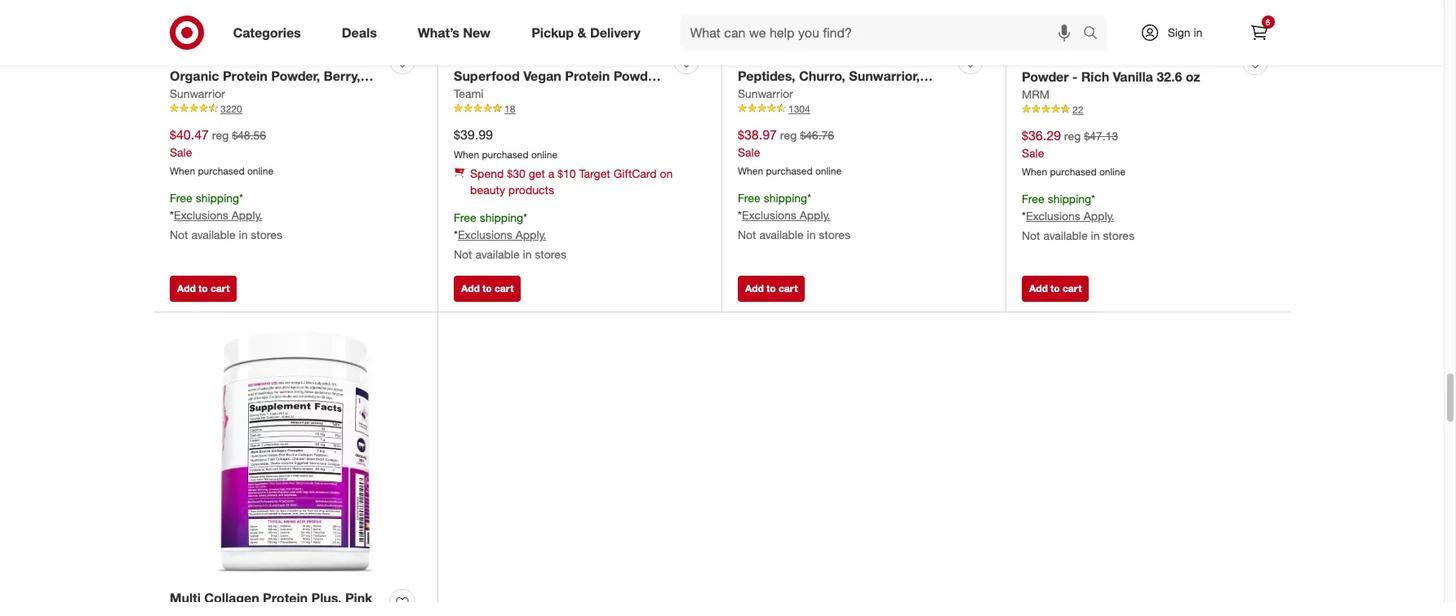 Task type: describe. For each thing, give the bounding box(es) containing it.
online for mrm natural whey protein powder - rich vanilla 32.6 oz
[[1100, 165, 1126, 178]]

in inside sign in 'link'
[[1194, 25, 1203, 39]]

pickup & delivery link
[[518, 15, 661, 51]]

mrm for mrm natural whey protein powder - rich vanilla 32.6 oz
[[1022, 50, 1055, 66]]

teami link
[[454, 85, 484, 102]]

building
[[797, 49, 847, 65]]

cart for $36.29
[[1063, 282, 1082, 295]]

3220 link
[[170, 102, 421, 116]]

shipping for $38.97
[[764, 191, 808, 205]]

teami reds antioxidant superfood vegan protein powder - 4.75oz link
[[454, 48, 667, 103]]

add for $39.99
[[461, 282, 480, 295]]

add to cart button for $39.99
[[454, 276, 521, 302]]

$36.29
[[1022, 127, 1061, 144]]

sale for $40.47
[[170, 145, 192, 159]]

18 link
[[454, 102, 705, 116]]

free for $40.47
[[170, 191, 192, 205]]

categories link
[[219, 15, 321, 51]]

pickup
[[532, 24, 574, 40]]

6
[[1266, 17, 1271, 27]]

apply. for $38.97
[[800, 208, 831, 222]]

exclusions apply. link down the beauty
[[458, 228, 546, 242]]

online for warrior blend protein, vegan organic protein powder, berry, sunwarrior, 750gm
[[247, 165, 274, 177]]

sunwarrior link for warrior blend protein, vegan organic protein powder, berry, sunwarrior, 750gm
[[170, 85, 225, 102]]

collagen
[[738, 49, 793, 65]]

giftcard
[[614, 167, 657, 181]]

apply. down 'products'
[[516, 228, 546, 242]]

churro,
[[799, 68, 846, 84]]

powder inside mrm natural whey protein powder - rich vanilla 32.6 oz
[[1022, 68, 1069, 85]]

exclusions for $38.97
[[742, 208, 797, 222]]

mrm natural whey protein powder - rich vanilla 32.6 oz link
[[1022, 49, 1236, 86]]

not for $40.47
[[170, 228, 188, 242]]

- inside mrm natural whey protein powder - rich vanilla 32.6 oz
[[1073, 68, 1078, 85]]

$38.97
[[738, 126, 777, 143]]

protein inside warrior blend protein, vegan organic protein powder, berry, sunwarrior, 750gm
[[223, 68, 268, 84]]

free down the beauty
[[454, 211, 477, 225]]

to for $39.99
[[483, 282, 492, 295]]

purchased for mrm natural whey protein powder - rich vanilla 32.6 oz
[[1050, 165, 1097, 178]]

500gm
[[738, 86, 780, 103]]

$38.97 reg $46.76 sale when purchased online
[[738, 126, 842, 177]]

$39.99
[[454, 126, 493, 143]]

shipping for $40.47
[[196, 191, 239, 205]]

organic
[[170, 68, 219, 84]]

add to cart for $36.29
[[1030, 282, 1082, 295]]

free for $36.29
[[1022, 192, 1045, 206]]

in for mrm natural whey protein powder - rich vanilla 32.6 oz
[[1091, 229, 1100, 243]]

(20
[[783, 86, 802, 103]]

when for warrior blend protein, vegan organic protein powder, berry, sunwarrior, 750gm
[[170, 165, 195, 177]]

what's new
[[418, 24, 491, 40]]

what's
[[418, 24, 460, 40]]

antioxidant
[[529, 49, 600, 65]]

warrior
[[170, 49, 216, 65]]

32.6
[[1157, 68, 1182, 85]]

add for $36.29
[[1030, 282, 1048, 295]]

add to cart for $39.99
[[461, 282, 514, 295]]

teami for teami
[[454, 86, 484, 100]]

exclusions apply. link for $40.47
[[174, 208, 262, 222]]

when for collagen building protein peptides, churro, sunwarrior, 500gm (20 servings)
[[738, 165, 764, 177]]

sunwarrior for collagen building protein peptides, churro, sunwarrior, 500gm (20 servings)
[[738, 86, 793, 100]]

22
[[1073, 103, 1084, 116]]

shipping down the beauty
[[480, 211, 523, 225]]

stores for $36.29
[[1103, 229, 1135, 243]]

free shipping * * exclusions apply. not available in stores for $36.29
[[1022, 192, 1135, 243]]

a
[[548, 167, 555, 181]]

not for $38.97
[[738, 228, 756, 242]]

stores for $40.47
[[251, 228, 282, 242]]

$47.13
[[1084, 129, 1119, 143]]

search button
[[1076, 15, 1115, 54]]

in for teami reds antioxidant superfood vegan protein powder - 4.75oz
[[523, 248, 532, 261]]

to for $36.29
[[1051, 282, 1060, 295]]

cart for $40.47
[[211, 282, 230, 295]]

when for mrm natural whey protein powder - rich vanilla 32.6 oz
[[1022, 165, 1048, 178]]

reg for $36.29
[[1064, 129, 1081, 143]]

- inside "teami reds antioxidant superfood vegan protein powder - 4.75oz"
[[454, 86, 459, 103]]

sunwarrior link for collagen building protein peptides, churro, sunwarrior, 500gm (20 servings)
[[738, 85, 793, 102]]

deals
[[342, 24, 377, 40]]

reds
[[494, 49, 526, 65]]

natural
[[1059, 50, 1104, 66]]

3220
[[220, 103, 242, 115]]

add for $40.47
[[177, 282, 196, 295]]

what's new link
[[404, 15, 511, 51]]

free shipping * * exclusions apply. not available in stores down 'products'
[[454, 211, 567, 261]]

spend
[[470, 167, 504, 181]]

purchased for warrior blend protein, vegan organic protein powder, berry, sunwarrior, 750gm
[[198, 165, 245, 177]]

to for $40.47
[[198, 282, 208, 295]]

powder,
[[271, 68, 320, 84]]

beauty
[[470, 183, 505, 197]]

rich
[[1082, 68, 1110, 85]]

free for $38.97
[[738, 191, 761, 205]]

vanilla
[[1113, 68, 1153, 85]]

sign in link
[[1126, 15, 1228, 51]]

in for warrior blend protein, vegan organic protein powder, berry, sunwarrior, 750gm
[[239, 228, 248, 242]]

categories
[[233, 24, 301, 40]]

exclusions for $36.29
[[1026, 209, 1081, 223]]

exclusions for $40.47
[[174, 208, 228, 222]]

collagen building protein peptides, churro, sunwarrior, 500gm (20 servings)
[[738, 49, 920, 103]]

$40.47 reg $48.56 sale when purchased online
[[170, 126, 274, 177]]

shipping for $36.29
[[1048, 192, 1092, 206]]

cart for $38.97
[[779, 282, 798, 295]]

1304
[[789, 103, 810, 115]]

$30
[[507, 167, 526, 181]]

1304 link
[[738, 102, 990, 116]]

mrm for mrm
[[1022, 87, 1050, 101]]

$36.29 reg $47.13 sale when purchased online
[[1022, 127, 1126, 178]]

on
[[660, 167, 673, 181]]

available for $40.47
[[191, 228, 236, 242]]

6 link
[[1241, 15, 1277, 51]]



Task type: locate. For each thing, give the bounding box(es) containing it.
protein inside mrm natural whey protein powder - rich vanilla 32.6 oz
[[1146, 50, 1190, 66]]

online inside $39.99 when purchased online
[[531, 148, 558, 161]]

when down $38.97
[[738, 165, 764, 177]]

2 sunwarrior link from the left
[[738, 85, 793, 102]]

1 vertical spatial -
[[454, 86, 459, 103]]

available
[[191, 228, 236, 242], [760, 228, 804, 242], [1044, 229, 1088, 243], [476, 248, 520, 261]]

to for $38.97
[[767, 282, 776, 295]]

0 horizontal spatial sunwarrior
[[170, 86, 225, 100]]

teami inside "teami reds antioxidant superfood vegan protein powder - 4.75oz"
[[454, 49, 490, 65]]

powder down delivery
[[614, 68, 661, 84]]

teami reds antioxidant superfood vegan protein powder - 4.75oz image
[[454, 0, 705, 39], [454, 0, 705, 39]]

collagen building protein peptides, churro, sunwarrior, 500gm (20 servings) link
[[738, 48, 951, 103]]

new
[[463, 24, 491, 40]]

shipping down the $38.97 reg $46.76 sale when purchased online
[[764, 191, 808, 205]]

4 add to cart button from the left
[[1022, 276, 1089, 302]]

2 cart from the left
[[495, 282, 514, 295]]

sale
[[170, 145, 192, 159], [738, 145, 760, 159], [1022, 146, 1045, 160]]

1 vertical spatial mrm
[[1022, 87, 1050, 101]]

oz
[[1186, 68, 1201, 85]]

1 vertical spatial sunwarrior,
[[170, 86, 241, 103]]

available for $38.97
[[760, 228, 804, 242]]

stores
[[251, 228, 282, 242], [819, 228, 851, 242], [1103, 229, 1135, 243], [535, 248, 567, 261]]

4 cart from the left
[[1063, 282, 1082, 295]]

blend
[[219, 49, 255, 65]]

0 horizontal spatial reg
[[212, 128, 229, 142]]

protein
[[851, 49, 896, 65], [1146, 50, 1190, 66], [223, 68, 268, 84], [565, 68, 610, 84]]

warrior blend protein, vegan organic protein powder, berry, sunwarrior, 750gm link
[[170, 48, 383, 103]]

apply. down $36.29 reg $47.13 sale when purchased online
[[1084, 209, 1115, 223]]

apply. for $36.29
[[1084, 209, 1115, 223]]

1 horizontal spatial vegan
[[524, 68, 562, 84]]

free down the $38.97 reg $46.76 sale when purchased online
[[738, 191, 761, 205]]

sale down '$36.29'
[[1022, 146, 1045, 160]]

4 add from the left
[[1030, 282, 1048, 295]]

exclusions apply. link
[[174, 208, 262, 222], [742, 208, 831, 222], [1026, 209, 1115, 223], [458, 228, 546, 242]]

protein right building
[[851, 49, 896, 65]]

when inside $36.29 reg $47.13 sale when purchased online
[[1022, 165, 1048, 178]]

mrm natural whey protein powder - rich vanilla 32.6 oz
[[1022, 50, 1201, 85]]

vegan inside warrior blend protein, vegan organic protein powder, berry, sunwarrior, 750gm
[[310, 49, 348, 65]]

1 vertical spatial vegan
[[524, 68, 562, 84]]

add to cart button
[[170, 276, 237, 302], [454, 276, 521, 302], [738, 276, 805, 302], [1022, 276, 1089, 302]]

sunwarrior down organic
[[170, 86, 225, 100]]

1 cart from the left
[[211, 282, 230, 295]]

add
[[177, 282, 196, 295], [461, 282, 480, 295], [745, 282, 764, 295], [1030, 282, 1048, 295]]

apply. down the $38.97 reg $46.76 sale when purchased online
[[800, 208, 831, 222]]

sunwarrior link
[[170, 85, 225, 102], [738, 85, 793, 102]]

shipping
[[196, 191, 239, 205], [764, 191, 808, 205], [1048, 192, 1092, 206], [480, 211, 523, 225]]

warrior blend protein, vegan organic protein powder, berry, sunwarrior, 750gm
[[170, 49, 360, 103]]

2 mrm from the top
[[1022, 87, 1050, 101]]

sunwarrior
[[170, 86, 225, 100], [738, 86, 793, 100]]

exclusions
[[174, 208, 228, 222], [742, 208, 797, 222], [1026, 209, 1081, 223], [458, 228, 513, 242]]

0 vertical spatial mrm
[[1022, 50, 1055, 66]]

sunwarrior down peptides,
[[738, 86, 793, 100]]

1 sunwarrior link from the left
[[170, 85, 225, 102]]

1 horizontal spatial -
[[1073, 68, 1078, 85]]

online inside $36.29 reg $47.13 sale when purchased online
[[1100, 165, 1126, 178]]

1 sunwarrior from the left
[[170, 86, 225, 100]]

online down $47.13
[[1100, 165, 1126, 178]]

2 teami from the top
[[454, 86, 484, 100]]

protein down the antioxidant
[[565, 68, 610, 84]]

free shipping * * exclusions apply. not available in stores for $38.97
[[738, 191, 851, 242]]

powder
[[614, 68, 661, 84], [1022, 68, 1069, 85]]

2 sunwarrior from the left
[[738, 86, 793, 100]]

2 horizontal spatial sale
[[1022, 146, 1045, 160]]

exclusions down the beauty
[[458, 228, 513, 242]]

2 horizontal spatial reg
[[1064, 129, 1081, 143]]

22 link
[[1022, 103, 1274, 117]]

mrm up '$36.29'
[[1022, 87, 1050, 101]]

sunwarrior link down peptides,
[[738, 85, 793, 102]]

when inside $39.99 when purchased online
[[454, 148, 479, 161]]

when down '$40.47'
[[170, 165, 195, 177]]

purchased inside $39.99 when purchased online
[[482, 148, 529, 161]]

servings)
[[805, 86, 863, 103]]

1 add from the left
[[177, 282, 196, 295]]

4 to from the left
[[1051, 282, 1060, 295]]

$39.99 when purchased online
[[454, 126, 558, 161]]

free shipping * * exclusions apply. not available in stores for $40.47
[[170, 191, 282, 242]]

search
[[1076, 26, 1115, 42]]

3 add to cart button from the left
[[738, 276, 805, 302]]

exclusions apply. link for $36.29
[[1026, 209, 1115, 223]]

vegan down the antioxidant
[[524, 68, 562, 84]]

purchased down $48.56 on the top left of page
[[198, 165, 245, 177]]

add to cart
[[177, 282, 230, 295], [461, 282, 514, 295], [745, 282, 798, 295], [1030, 282, 1082, 295]]

get
[[529, 167, 545, 181]]

-
[[1073, 68, 1078, 85], [454, 86, 459, 103]]

not for $36.29
[[1022, 229, 1041, 243]]

peptides,
[[738, 68, 796, 84]]

reg for $40.47
[[212, 128, 229, 142]]

sunwarrior, inside collagen building protein peptides, churro, sunwarrior, 500gm (20 servings)
[[849, 68, 920, 84]]

in for collagen building protein peptides, churro, sunwarrior, 500gm (20 servings)
[[807, 228, 816, 242]]

reg down 1304
[[780, 128, 797, 142]]

exclusions apply. link down $40.47 reg $48.56 sale when purchased online
[[174, 208, 262, 222]]

1 horizontal spatial sale
[[738, 145, 760, 159]]

0 vertical spatial teami
[[454, 49, 490, 65]]

sale inside $36.29 reg $47.13 sale when purchased online
[[1022, 146, 1045, 160]]

$40.47
[[170, 126, 209, 143]]

protein down blend
[[223, 68, 268, 84]]

purchased for collagen building protein peptides, churro, sunwarrior, 500gm (20 servings)
[[766, 165, 813, 177]]

free
[[170, 191, 192, 205], [738, 191, 761, 205], [1022, 192, 1045, 206], [454, 211, 477, 225]]

teami
[[454, 49, 490, 65], [454, 86, 484, 100]]

when inside $40.47 reg $48.56 sale when purchased online
[[170, 165, 195, 177]]

0 horizontal spatial sunwarrior,
[[170, 86, 241, 103]]

750gm
[[244, 86, 286, 103]]

online up "a"
[[531, 148, 558, 161]]

teami reds antioxidant superfood vegan protein powder - 4.75oz
[[454, 49, 661, 103]]

delivery
[[590, 24, 641, 40]]

sale down $38.97
[[738, 145, 760, 159]]

online down $46.76
[[816, 165, 842, 177]]

0 vertical spatial vegan
[[310, 49, 348, 65]]

- down natural
[[1073, 68, 1078, 85]]

3 cart from the left
[[779, 282, 798, 295]]

1 horizontal spatial sunwarrior,
[[849, 68, 920, 84]]

1 horizontal spatial sunwarrior link
[[738, 85, 793, 102]]

0 vertical spatial sunwarrior,
[[849, 68, 920, 84]]

online inside $40.47 reg $48.56 sale when purchased online
[[247, 165, 274, 177]]

protein,
[[258, 49, 307, 65]]

powder inside "teami reds antioxidant superfood vegan protein powder - 4.75oz"
[[614, 68, 661, 84]]

sale inside the $38.97 reg $46.76 sale when purchased online
[[738, 145, 760, 159]]

apply.
[[232, 208, 262, 222], [800, 208, 831, 222], [1084, 209, 1115, 223], [516, 228, 546, 242]]

2 add to cart button from the left
[[454, 276, 521, 302]]

reg for $38.97
[[780, 128, 797, 142]]

products
[[509, 183, 554, 197]]

2 to from the left
[[483, 282, 492, 295]]

purchased down $47.13
[[1050, 165, 1097, 178]]

teami for teami reds antioxidant superfood vegan protein powder - 4.75oz
[[454, 49, 490, 65]]

purchased inside $40.47 reg $48.56 sale when purchased online
[[198, 165, 245, 177]]

1 horizontal spatial sunwarrior
[[738, 86, 793, 100]]

exclusions down $40.47 reg $48.56 sale when purchased online
[[174, 208, 228, 222]]

sign in
[[1168, 25, 1203, 39]]

when inside the $38.97 reg $46.76 sale when purchased online
[[738, 165, 764, 177]]

purchased inside the $38.97 reg $46.76 sale when purchased online
[[766, 165, 813, 177]]

teami down the superfood
[[454, 86, 484, 100]]

online down $48.56 on the top left of page
[[247, 165, 274, 177]]

protein inside collagen building protein peptides, churro, sunwarrior, 500gm (20 servings)
[[851, 49, 896, 65]]

0 horizontal spatial powder
[[614, 68, 661, 84]]

spend $30 get a $10 target giftcard on beauty products
[[470, 167, 673, 197]]

mrm inside mrm natural whey protein powder - rich vanilla 32.6 oz
[[1022, 50, 1055, 66]]

exclusions apply. link for $38.97
[[742, 208, 831, 222]]

3 add from the left
[[745, 282, 764, 295]]

powder up mrm link
[[1022, 68, 1069, 85]]

free shipping * * exclusions apply. not available in stores down the $38.97 reg $46.76 sale when purchased online
[[738, 191, 851, 242]]

free shipping * * exclusions apply. not available in stores down $36.29 reg $47.13 sale when purchased online
[[1022, 192, 1135, 243]]

What can we help you find? suggestions appear below search field
[[681, 15, 1087, 51]]

shipping down $36.29 reg $47.13 sale when purchased online
[[1048, 192, 1092, 206]]

&
[[578, 24, 587, 40]]

- left 4.75oz at left
[[454, 86, 459, 103]]

sale for $38.97
[[738, 145, 760, 159]]

online
[[531, 148, 558, 161], [247, 165, 274, 177], [816, 165, 842, 177], [1100, 165, 1126, 178]]

mrm
[[1022, 50, 1055, 66], [1022, 87, 1050, 101]]

exclusions apply. link down the $38.97 reg $46.76 sale when purchased online
[[742, 208, 831, 222]]

18
[[505, 103, 515, 115]]

multi collagen protein plus, pink lemonade, vitauthority, 30 servings image
[[170, 328, 421, 580], [170, 328, 421, 580]]

add to cart button for $38.97
[[738, 276, 805, 302]]

1 add to cart button from the left
[[170, 276, 237, 302]]

cart
[[211, 282, 230, 295], [495, 282, 514, 295], [779, 282, 798, 295], [1063, 282, 1082, 295]]

1 add to cart from the left
[[177, 282, 230, 295]]

exclusions down $36.29 reg $47.13 sale when purchased online
[[1026, 209, 1081, 223]]

protein inside "teami reds antioxidant superfood vegan protein powder - 4.75oz"
[[565, 68, 610, 84]]

not
[[170, 228, 188, 242], [738, 228, 756, 242], [1022, 229, 1041, 243], [454, 248, 472, 261]]

vegan inside "teami reds antioxidant superfood vegan protein powder - 4.75oz"
[[524, 68, 562, 84]]

1 horizontal spatial powder
[[1022, 68, 1069, 85]]

1 mrm from the top
[[1022, 50, 1055, 66]]

add to cart for $38.97
[[745, 282, 798, 295]]

3 add to cart from the left
[[745, 282, 798, 295]]

add to cart for $40.47
[[177, 282, 230, 295]]

online inside the $38.97 reg $46.76 sale when purchased online
[[816, 165, 842, 177]]

add to cart button for $36.29
[[1022, 276, 1089, 302]]

warrior blend protein, vegan organic protein powder, berry, sunwarrior, 750gm image
[[170, 0, 421, 39], [170, 0, 421, 39]]

collagen building protein peptides, churro, sunwarrior, 500gm (20 servings) image
[[738, 0, 990, 39], [738, 0, 990, 39]]

0 vertical spatial -
[[1073, 68, 1078, 85]]

mrm link
[[1022, 86, 1050, 103]]

target
[[579, 167, 611, 181]]

free shipping * * exclusions apply. not available in stores down $40.47 reg $48.56 sale when purchased online
[[170, 191, 282, 242]]

vegan up berry,
[[310, 49, 348, 65]]

$46.76
[[800, 128, 834, 142]]

$10
[[558, 167, 576, 181]]

0 horizontal spatial -
[[454, 86, 459, 103]]

purchased inside $36.29 reg $47.13 sale when purchased online
[[1050, 165, 1097, 178]]

teami up the superfood
[[454, 49, 490, 65]]

1 teami from the top
[[454, 49, 490, 65]]

reg down "22"
[[1064, 129, 1081, 143]]

apply. down $40.47 reg $48.56 sale when purchased online
[[232, 208, 262, 222]]

shipping down $40.47 reg $48.56 sale when purchased online
[[196, 191, 239, 205]]

*
[[239, 191, 243, 205], [808, 191, 812, 205], [1092, 192, 1096, 206], [170, 208, 174, 222], [738, 208, 742, 222], [1022, 209, 1026, 223], [523, 211, 527, 225], [454, 228, 458, 242]]

4.75oz
[[463, 86, 503, 103]]

sale inside $40.47 reg $48.56 sale when purchased online
[[170, 145, 192, 159]]

purchased
[[482, 148, 529, 161], [198, 165, 245, 177], [766, 165, 813, 177], [1050, 165, 1097, 178]]

apply. for $40.47
[[232, 208, 262, 222]]

online for collagen building protein peptides, churro, sunwarrior, 500gm (20 servings)
[[816, 165, 842, 177]]

purchased up $30
[[482, 148, 529, 161]]

when down '$36.29'
[[1022, 165, 1048, 178]]

sunwarrior, inside warrior blend protein, vegan organic protein powder, berry, sunwarrior, 750gm
[[170, 86, 241, 103]]

berry,
[[324, 68, 360, 84]]

sunwarrior,
[[849, 68, 920, 84], [170, 86, 241, 103]]

0 horizontal spatial vegan
[[310, 49, 348, 65]]

free down $36.29 reg $47.13 sale when purchased online
[[1022, 192, 1045, 206]]

add to cart button for $40.47
[[170, 276, 237, 302]]

4 add to cart from the left
[[1030, 282, 1082, 295]]

mrm natural whey protein powder - rich vanilla 32.6 oz image
[[1022, 0, 1274, 40], [1022, 0, 1274, 40]]

protein up the 32.6
[[1146, 50, 1190, 66]]

when down $39.99
[[454, 148, 479, 161]]

1 to from the left
[[198, 282, 208, 295]]

when
[[454, 148, 479, 161], [170, 165, 195, 177], [738, 165, 764, 177], [1022, 165, 1048, 178]]

available for $36.29
[[1044, 229, 1088, 243]]

1 horizontal spatial reg
[[780, 128, 797, 142]]

sale down '$40.47'
[[170, 145, 192, 159]]

cart for $39.99
[[495, 282, 514, 295]]

sunwarrior for warrior blend protein, vegan organic protein powder, berry, sunwarrior, 750gm
[[170, 86, 225, 100]]

reg down 3220
[[212, 128, 229, 142]]

add for $38.97
[[745, 282, 764, 295]]

vegan
[[310, 49, 348, 65], [524, 68, 562, 84]]

$48.56
[[232, 128, 266, 142]]

free down $40.47 reg $48.56 sale when purchased online
[[170, 191, 192, 205]]

2 add from the left
[[461, 282, 480, 295]]

1 vertical spatial teami
[[454, 86, 484, 100]]

whey
[[1108, 50, 1142, 66]]

sunwarrior, down organic
[[170, 86, 241, 103]]

reg inside $40.47 reg $48.56 sale when purchased online
[[212, 128, 229, 142]]

stores for $38.97
[[819, 228, 851, 242]]

free shipping * * exclusions apply. not available in stores
[[170, 191, 282, 242], [738, 191, 851, 242], [1022, 192, 1135, 243], [454, 211, 567, 261]]

purchased down $46.76
[[766, 165, 813, 177]]

sign
[[1168, 25, 1191, 39]]

exclusions down the $38.97 reg $46.76 sale when purchased online
[[742, 208, 797, 222]]

deals link
[[328, 15, 397, 51]]

0 horizontal spatial sunwarrior link
[[170, 85, 225, 102]]

superfood
[[454, 68, 520, 84]]

sunwarrior link down organic
[[170, 85, 225, 102]]

sale for $36.29
[[1022, 146, 1045, 160]]

reg inside the $38.97 reg $46.76 sale when purchased online
[[780, 128, 797, 142]]

exclusions apply. link down $36.29 reg $47.13 sale when purchased online
[[1026, 209, 1115, 223]]

pickup & delivery
[[532, 24, 641, 40]]

mrm up mrm link
[[1022, 50, 1055, 66]]

reg inside $36.29 reg $47.13 sale when purchased online
[[1064, 129, 1081, 143]]

sunwarrior, up 1304 link at the right of page
[[849, 68, 920, 84]]

0 horizontal spatial sale
[[170, 145, 192, 159]]

3 to from the left
[[767, 282, 776, 295]]

2 add to cart from the left
[[461, 282, 514, 295]]



Task type: vqa. For each thing, say whether or not it's contained in the screenshot.


